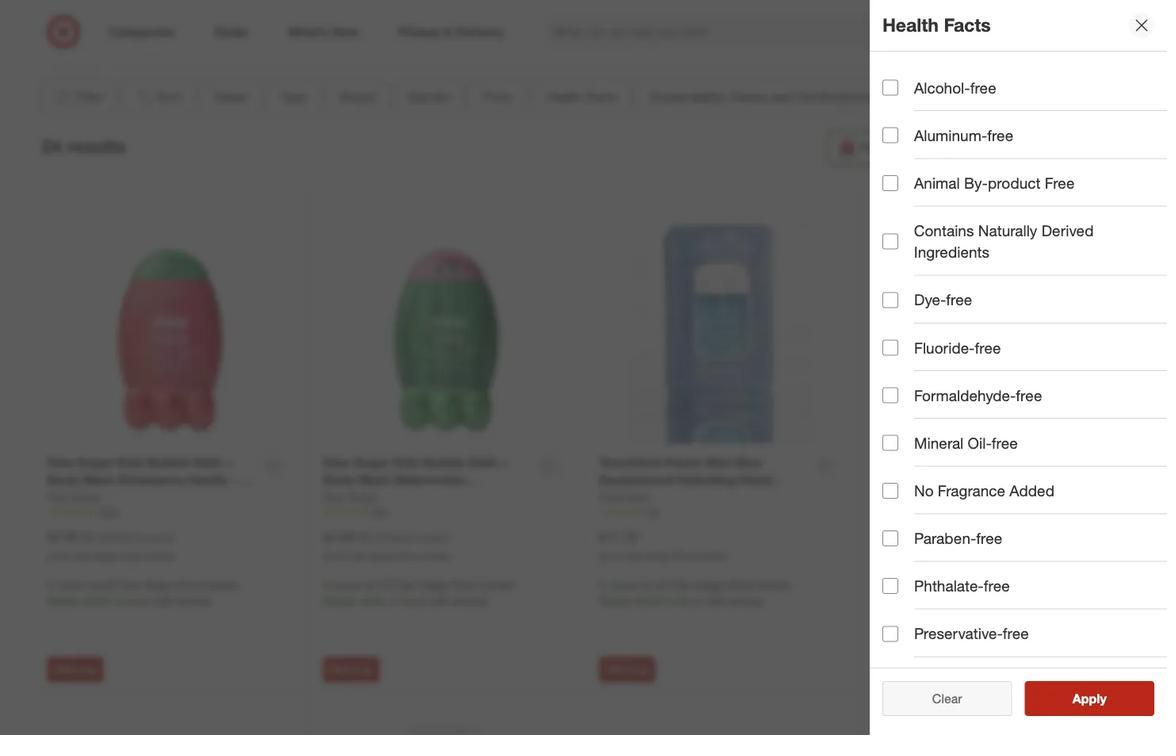 Task type: locate. For each thing, give the bounding box(es) containing it.
1 it from the left
[[77, 664, 82, 676]]

1 horizontal spatial $4.99 ( $0.42 /fluid ounce ) at uc san diego price center
[[323, 530, 451, 563]]

Animal By-product Free checkbox
[[883, 175, 899, 191]]

health facts up alcohol-
[[883, 14, 991, 36]]

0 vertical spatial health facts
[[883, 14, 991, 36]]

kids inside raw sugar kids bubble bath + body wash watermelon lemonade - 12 fl oz
[[393, 455, 420, 470]]

touchland down sandalwood
[[599, 491, 650, 504]]

bubble inside raw sugar kids bubble bath + body wash watermelon lemonade - 12 fl oz
[[423, 455, 466, 470]]

sugar for "raw sugar kids bubble bath + body wash strawberry vanilla - 12 fl oz" link
[[77, 455, 113, 470]]

0 horizontal spatial health
[[546, 89, 583, 105]]

12 inside raw sugar kids bubble bath + body wash strawberry vanilla - 12 fl oz
[[240, 473, 254, 488]]

1 touchland from the top
[[599, 455, 661, 470]]

1 pick from the left
[[54, 664, 74, 676]]

2 it from the left
[[353, 664, 358, 676]]

ready for native body wash - vanilla and floral scent - 18 fl oz
[[875, 630, 907, 644]]

wash for raw sugar kids bubble bath + body wash watermelon lemonade - 12 fl oz
[[358, 473, 390, 488]]

- inside raw sugar kids bubble bath + body wash strawberry vanilla - 12 fl oz
[[231, 473, 236, 488]]

in
[[47, 578, 56, 592], [323, 578, 332, 592], [599, 578, 608, 592], [875, 614, 884, 628]]

ounce down 585 link
[[415, 531, 446, 545]]

center
[[1085, 149, 1126, 165], [146, 551, 175, 563], [422, 551, 451, 563], [698, 551, 727, 563], [974, 552, 1003, 564], [204, 578, 238, 592], [480, 578, 514, 592], [756, 578, 790, 592], [1032, 614, 1066, 628]]

and inside button
[[772, 89, 793, 105]]

raw sugar
[[47, 491, 102, 504], [323, 491, 378, 504]]

claims
[[729, 89, 768, 105]]

ounce for lemonade
[[415, 531, 446, 545]]

ounce for vanilla
[[139, 531, 170, 545]]

sustainability claims and certifications
[[650, 89, 872, 105]]

0 horizontal spatial facts
[[586, 89, 617, 105]]

wash up 1209
[[82, 473, 114, 488]]

sandalwood
[[599, 473, 674, 488]]

0 vertical spatial vanilla
[[996, 455, 1035, 471]]

1 horizontal spatial health facts
[[883, 14, 991, 36]]

raw sugar for raw sugar kids bubble bath + body wash watermelon lemonade - 12 fl oz
[[323, 491, 378, 504]]

1 bath from the left
[[193, 455, 221, 470]]

health inside button
[[546, 89, 583, 105]]

within inside ready within 2 hours at uc san diego price center
[[984, 131, 1017, 147]]

touchland up sandalwood
[[599, 455, 661, 470]]

0 horizontal spatial raw sugar
[[47, 491, 102, 504]]

and right claims
[[772, 89, 793, 105]]

native body wash - desert grass & sandalwood - 18 fl oz image
[[875, 709, 1120, 735], [875, 709, 1120, 735]]

diego down '1209' link
[[144, 578, 173, 592]]

raw inside raw sugar kids bubble bath + body wash strawberry vanilla - 12 fl oz
[[47, 455, 74, 470]]

body for raw sugar kids bubble bath + body wash watermelon lemonade - 12 fl oz
[[323, 473, 354, 488]]

oz right '18'
[[988, 474, 1002, 489]]

native body wash - vanilla and floral scent - 18 fl oz link
[[875, 454, 1083, 491]]

$0.42
[[84, 531, 111, 545], [360, 531, 387, 545]]

touchland power mist blue sandalwood hydrating hand sanitizer - 1 fl oz (500 sprays) image
[[599, 200, 843, 444], [599, 200, 843, 444]]

native body wash - honey & saguaro - scented - 18 fl oz image
[[323, 709, 567, 735], [323, 709, 567, 735]]

fl right '18'
[[977, 474, 985, 489]]

native
[[875, 455, 913, 471], [875, 491, 907, 505], [1035, 570, 1066, 584]]

price
[[484, 89, 513, 105], [1050, 149, 1082, 165], [121, 551, 143, 563], [397, 551, 419, 563], [673, 551, 695, 563], [949, 552, 971, 564], [176, 578, 201, 592], [452, 578, 477, 592], [728, 578, 753, 592], [1004, 614, 1029, 628]]

1 vertical spatial health facts
[[546, 89, 617, 105]]

- left "1"
[[655, 491, 661, 506]]

0 horizontal spatial (
[[81, 531, 84, 545]]

1 $0.42 from the left
[[84, 531, 111, 545]]

) down 585 link
[[446, 531, 449, 545]]

facts up the 'alcohol-free'
[[944, 14, 991, 36]]

1 horizontal spatial bath
[[469, 455, 497, 470]]

with for 1
[[707, 594, 727, 608]]

- right 585
[[390, 491, 395, 506]]

0 horizontal spatial $4.99 ( $0.42 /fluid ounce ) at uc san diego price center
[[47, 530, 175, 563]]

diego inside ready within 2 hours at uc san diego price center
[[1012, 149, 1047, 165]]

raw sugar up 1209
[[47, 491, 102, 504]]

1
[[664, 491, 671, 506]]

ready for touchland power mist blue sandalwood hydrating hand sanitizer - 1 fl oz (500 sprays)
[[599, 594, 631, 608]]

1209
[[96, 506, 118, 518]]

body inside raw sugar kids bubble bath + body wash strawberry vanilla - 12 fl oz
[[47, 473, 78, 488]]

san inside $11.79 at uc san diego price center
[[626, 551, 643, 563]]

0 horizontal spatial bath
[[193, 455, 221, 470]]

sort button
[[121, 80, 195, 115]]

1 vertical spatial touchland
[[599, 491, 650, 504]]

raw sugar link up 585
[[323, 490, 378, 506]]

fl
[[977, 474, 985, 489], [47, 491, 55, 506], [416, 491, 424, 506], [675, 491, 682, 506]]

0 horizontal spatial $0.42
[[84, 531, 111, 545]]

oz left 1209
[[58, 491, 72, 506]]

oz down hydrating
[[686, 491, 700, 506]]

diego
[[1012, 149, 1047, 165], [94, 551, 119, 563], [370, 551, 395, 563], [646, 551, 671, 563], [922, 552, 947, 564], [144, 578, 173, 592], [420, 578, 449, 592], [696, 578, 725, 592], [972, 614, 1001, 628]]

pickup for touchland power mist blue sandalwood hydrating hand sanitizer - 1 fl oz (500 sprays)
[[730, 594, 763, 608]]

pickup button
[[827, 131, 932, 166]]

0 vertical spatial facts
[[944, 14, 991, 36]]

1 ( from the left
[[81, 531, 84, 545]]

0 horizontal spatial health facts
[[546, 89, 617, 105]]

kids for strawberry
[[117, 455, 144, 470]]

wash up '18'
[[951, 455, 984, 471]]

wash up lemonade
[[358, 473, 390, 488]]

free for aluminum-
[[988, 126, 1014, 144]]

31 link
[[875, 506, 1120, 520]]

mineral
[[914, 434, 964, 452]]

wash inside raw sugar kids bubble bath + body wash watermelon lemonade - 12 fl oz
[[358, 473, 390, 488]]

1 vertical spatial native
[[875, 491, 907, 505]]

ready inside ready within 2 hours at uc san diego price center
[[944, 131, 981, 147]]

results
[[67, 135, 126, 157]]

wash
[[940, 586, 966, 599]]

2 raw sugar from the left
[[323, 491, 378, 504]]

native right 'on'
[[1035, 570, 1066, 584]]

pickup for raw sugar kids bubble bath + body wash strawberry vanilla - 12 fl oz
[[178, 594, 211, 608]]

0 horizontal spatial ounce
[[139, 531, 170, 545]]

(500
[[703, 491, 728, 506]]

+ up 585 link
[[501, 455, 509, 470]]

2 pick it up button from the left
[[323, 657, 380, 683]]

up for raw sugar kids bubble bath + body wash watermelon lemonade - 12 fl oz
[[361, 664, 372, 676]]

wash inside raw sugar kids bubble bath + body wash strawberry vanilla - 12 fl oz
[[82, 473, 114, 488]]

body
[[917, 455, 948, 471], [47, 473, 78, 488], [323, 473, 354, 488]]

raw inside raw sugar kids bubble bath + body wash watermelon lemonade - 12 fl oz
[[323, 455, 350, 470]]

2 horizontal spatial ounce
[[967, 532, 998, 546]]

1 horizontal spatial body
[[323, 473, 354, 488]]

advertisement region
[[108, 0, 1060, 50]]

1 horizontal spatial raw sugar link
[[323, 490, 378, 506]]

deodorant
[[875, 586, 927, 599]]

body inside raw sugar kids bubble bath + body wash watermelon lemonade - 12 fl oz
[[323, 473, 354, 488]]

1 horizontal spatial 12
[[399, 491, 413, 506]]

raw sugar for raw sugar kids bubble bath + body wash strawberry vanilla - 12 fl oz
[[47, 491, 102, 504]]

1 horizontal spatial +
[[501, 455, 509, 470]]

2 raw sugar link from the left
[[323, 490, 378, 506]]

1 horizontal spatial $4.99
[[323, 530, 354, 545]]

raw sugar kids bubble bath + body wash watermelon lemonade - 12 fl oz image
[[323, 200, 567, 444], [323, 200, 567, 444]]

0 horizontal spatial raw sugar link
[[47, 490, 102, 506]]

2 + from the left
[[501, 455, 509, 470]]

rating
[[943, 89, 980, 105]]

bubble up watermelon
[[423, 455, 466, 470]]

health up alcohol-free checkbox
[[883, 14, 939, 36]]

1 vertical spatial and
[[1038, 455, 1061, 471]]

0 horizontal spatial +
[[225, 455, 233, 470]]

1 kids from the left
[[117, 455, 144, 470]]

sugar for raw sugar link related to raw sugar kids bubble bath + body wash strawberry vanilla - 12 fl oz
[[72, 491, 102, 504]]

raw sugar up 585
[[323, 491, 378, 504]]

oz inside native body wash - vanilla and floral scent - 18 fl oz
[[988, 474, 1002, 489]]

$9.59 $0.53 /fluid ounce ) at uc san diego price center buy 3 get $5 target giftcard on native deodorant & wash
[[875, 531, 1066, 599]]

$0.42 down 585
[[360, 531, 387, 545]]

1 horizontal spatial wash
[[358, 473, 390, 488]]

4 pick it up from the left
[[882, 664, 925, 676]]

native down floral
[[875, 491, 907, 505]]

2 horizontal spatial body
[[917, 455, 948, 471]]

facts
[[944, 14, 991, 36], [586, 89, 617, 105]]

health facts inside health facts button
[[546, 89, 617, 105]]

2 $0.42 from the left
[[360, 531, 387, 545]]

health right price 'button'
[[546, 89, 583, 105]]

free for fluoride-
[[975, 339, 1001, 357]]

ounce down '1209' link
[[139, 531, 170, 545]]

stock
[[59, 578, 86, 592], [335, 578, 362, 592], [611, 578, 638, 592], [887, 614, 914, 628]]

up for touchland power mist blue sandalwood hydrating hand sanitizer - 1 fl oz (500 sprays)
[[637, 664, 649, 676]]

derived
[[1042, 222, 1094, 240]]

body inside native body wash - vanilla and floral scent - 18 fl oz
[[917, 455, 948, 471]]

bath for strawberry
[[193, 455, 221, 470]]

ounce down '31' link
[[967, 532, 998, 546]]

raw sugar kids bubble bath + body wash watermelon lemonade - 12 fl oz link
[[323, 454, 530, 506]]

2 kids from the left
[[393, 455, 420, 470]]

4 up from the left
[[913, 664, 925, 676]]

native up floral
[[875, 455, 913, 471]]

vanilla up '1209' link
[[189, 473, 228, 488]]

raw sugar kids bubble bath + body wash strawberry vanilla - 12 fl oz link
[[47, 454, 254, 506]]

1 horizontal spatial facts
[[944, 14, 991, 36]]

1 horizontal spatial kids
[[393, 455, 420, 470]]

2 pick it up from the left
[[330, 664, 372, 676]]

facts down advertisement region
[[586, 89, 617, 105]]

and
[[772, 89, 793, 105], [1038, 455, 1061, 471]]

/fluid inside $9.59 $0.53 /fluid ounce ) at uc san diego price center buy 3 get $5 target giftcard on native deodorant & wash
[[939, 532, 964, 546]]

stock for touchland power mist blue sandalwood hydrating hand sanitizer - 1 fl oz (500 sprays)
[[611, 578, 638, 592]]

1 pick it up button from the left
[[47, 657, 104, 683]]

2 pick from the left
[[330, 664, 350, 676]]

sanitizer
[[599, 491, 652, 506]]

0 horizontal spatial $4.99
[[47, 530, 78, 545]]

kids up strawberry in the bottom of the page
[[117, 455, 144, 470]]

2 $4.99 ( $0.42 /fluid ounce ) at uc san diego price center from the left
[[323, 530, 451, 563]]

bath inside raw sugar kids bubble bath + body wash strawberry vanilla - 12 fl oz
[[193, 455, 221, 470]]

search
[[927, 25, 965, 41]]

health inside dialog
[[883, 14, 939, 36]]

12
[[240, 473, 254, 488], [399, 491, 413, 506]]

bath up '1209' link
[[193, 455, 221, 470]]

Fluoride-free checkbox
[[883, 340, 899, 356]]

in stock at  uc san diego price center ready within 2 hours with pickup for 1
[[599, 578, 790, 608]]

diego down 93
[[646, 551, 671, 563]]

sugar inside raw sugar kids bubble bath + body wash strawberry vanilla - 12 fl oz
[[77, 455, 113, 470]]

raw sugar link up 1209
[[47, 490, 102, 506]]

$4.99 ( $0.42 /fluid ounce ) at uc san diego price center down 1209
[[47, 530, 175, 563]]

1 horizontal spatial vanilla
[[996, 455, 1035, 471]]

0 horizontal spatial body
[[47, 473, 78, 488]]

12 inside raw sugar kids bubble bath + body wash watermelon lemonade - 12 fl oz
[[399, 491, 413, 506]]

1 horizontal spatial bubble
[[423, 455, 466, 470]]

with
[[155, 594, 175, 608], [431, 594, 451, 608], [707, 594, 727, 608], [983, 630, 1003, 644]]

clear button
[[883, 681, 1012, 716]]

3
[[898, 570, 904, 584]]

in stock at  uc san diego price center ready within 2 hours with pickup for vanilla
[[47, 578, 238, 608]]

vanilla inside raw sugar kids bubble bath + body wash strawberry vanilla - 12 fl oz
[[189, 473, 228, 488]]

4 pick it up button from the left
[[875, 657, 932, 683]]

bubble inside raw sugar kids bubble bath + body wash strawberry vanilla - 12 fl oz
[[147, 455, 190, 470]]

kids inside raw sugar kids bubble bath + body wash strawberry vanilla - 12 fl oz
[[117, 455, 144, 470]]

kids up watermelon
[[393, 455, 420, 470]]

2 for touchland power mist blue sandalwood hydrating hand sanitizer - 1 fl oz (500 sprays)
[[666, 594, 672, 608]]

2 touchland from the top
[[599, 491, 650, 504]]

2 bubble from the left
[[423, 455, 466, 470]]

2 horizontal spatial )
[[998, 532, 1001, 546]]

2 horizontal spatial wash
[[951, 455, 984, 471]]

Dye-free checkbox
[[883, 292, 899, 308]]

1 horizontal spatial (
[[357, 531, 360, 545]]

2 horizontal spatial /fluid
[[939, 532, 964, 546]]

+ up '1209' link
[[225, 455, 233, 470]]

raw for raw sugar kids bubble bath + body wash watermelon lemonade - 12 fl oz link
[[323, 455, 350, 470]]

$4.99 ( $0.42 /fluid ounce ) at uc san diego price center
[[47, 530, 175, 563], [323, 530, 451, 563]]

0 horizontal spatial /fluid
[[111, 531, 136, 545]]

0 horizontal spatial vanilla
[[189, 473, 228, 488]]

and up the added
[[1038, 455, 1061, 471]]

health facts down advertisement region
[[546, 89, 617, 105]]

native inside native body wash - vanilla and floral scent - 18 fl oz
[[875, 455, 913, 471]]

1 vertical spatial 12
[[399, 491, 413, 506]]

center inside ready within 2 hours at uc san diego price center
[[1085, 149, 1126, 165]]

up for raw sugar kids bubble bath + body wash strawberry vanilla - 12 fl oz
[[85, 664, 96, 676]]

1 $4.99 ( $0.42 /fluid ounce ) at uc san diego price center from the left
[[47, 530, 175, 563]]

stock for raw sugar kids bubble bath + body wash watermelon lemonade - 12 fl oz
[[335, 578, 362, 592]]

0 vertical spatial health
[[883, 14, 939, 36]]

phthalate-free
[[914, 577, 1010, 595]]

1 horizontal spatial )
[[446, 531, 449, 545]]

) down '31' link
[[998, 532, 1001, 546]]

Preservative-free checkbox
[[883, 626, 899, 642]]

1 bubble from the left
[[147, 455, 190, 470]]

585
[[372, 506, 388, 518]]

hours
[[1032, 131, 1064, 147], [123, 594, 151, 608], [399, 594, 427, 608], [675, 594, 703, 608], [951, 630, 979, 644]]

health
[[883, 14, 939, 36], [546, 89, 583, 105]]

it for raw sugar kids bubble bath + body wash strawberry vanilla - 12 fl oz
[[77, 664, 82, 676]]

Formaldehyde-free checkbox
[[883, 387, 899, 403]]

1 pick it up from the left
[[54, 664, 96, 676]]

raw sugar kids bubble bath + body wash strawberry vanilla - 12 fl oz image
[[47, 200, 291, 444], [47, 200, 291, 444]]

no fragrance added
[[914, 482, 1055, 500]]

1 raw sugar link from the left
[[47, 490, 102, 506]]

31
[[924, 507, 935, 519]]

0 vertical spatial native
[[875, 455, 913, 471]]

health facts inside health facts dialog
[[883, 14, 991, 36]]

aluminum-
[[914, 126, 988, 144]]

- inside touchland power mist blue sandalwood hydrating hand sanitizer - 1 fl oz (500 sprays)
[[655, 491, 661, 506]]

1 horizontal spatial health
[[883, 14, 939, 36]]

0 horizontal spatial bubble
[[147, 455, 190, 470]]

pick it up for raw sugar kids bubble bath + body wash watermelon lemonade - 12 fl oz
[[330, 664, 372, 676]]

kids
[[117, 455, 144, 470], [393, 455, 420, 470]]

stock for native body wash - vanilla and floral scent - 18 fl oz
[[887, 614, 914, 628]]

2 $4.99 from the left
[[323, 530, 354, 545]]

$0.42 down 1209
[[84, 531, 111, 545]]

$11.79
[[599, 530, 637, 545]]

3 it from the left
[[629, 664, 634, 676]]

2 for raw sugar kids bubble bath + body wash strawberry vanilla - 12 fl oz
[[114, 594, 120, 608]]

fl inside touchland power mist blue sandalwood hydrating hand sanitizer - 1 fl oz (500 sprays)
[[675, 491, 682, 506]]

0 horizontal spatial wash
[[82, 473, 114, 488]]

oz down watermelon
[[427, 491, 441, 506]]

vanilla up the added
[[996, 455, 1035, 471]]

diego down $11.79 at uc san diego price center
[[696, 578, 725, 592]]

native body wash - vanilla and floral scent - 18 fl oz
[[875, 455, 1061, 489]]

4 it from the left
[[905, 664, 910, 676]]

price inside 'button'
[[484, 89, 513, 105]]

0 horizontal spatial and
[[772, 89, 793, 105]]

search button
[[927, 14, 965, 52]]

diego up $5
[[922, 552, 947, 564]]

giftcard
[[974, 570, 1016, 584]]

pick for touchland power mist blue sandalwood hydrating hand sanitizer - 1 fl oz (500 sprays)
[[606, 664, 626, 676]]

+ for raw sugar kids bubble bath + body wash strawberry vanilla - 12 fl oz
[[225, 455, 233, 470]]

2 vertical spatial native
[[1035, 570, 1066, 584]]

0 horizontal spatial )
[[170, 531, 173, 545]]

1 raw sugar from the left
[[47, 491, 102, 504]]

4 pick from the left
[[882, 664, 902, 676]]

/fluid
[[111, 531, 136, 545], [387, 531, 412, 545], [939, 532, 964, 546]]

) for strawberry
[[170, 531, 173, 545]]

aluminum-free
[[914, 126, 1014, 144]]

pick it up button
[[47, 657, 104, 683], [323, 657, 380, 683], [599, 657, 656, 683], [875, 657, 932, 683]]

it for touchland power mist blue sandalwood hydrating hand sanitizer - 1 fl oz (500 sprays)
[[629, 664, 634, 676]]

3 up from the left
[[637, 664, 649, 676]]

fl left 1209
[[47, 491, 55, 506]]

1 + from the left
[[225, 455, 233, 470]]

$4.99
[[47, 530, 78, 545], [323, 530, 354, 545]]

1 vertical spatial health
[[546, 89, 583, 105]]

fl right "1"
[[675, 491, 682, 506]]

- up '1209' link
[[231, 473, 236, 488]]

1 horizontal spatial $0.42
[[360, 531, 387, 545]]

sugar inside raw sugar kids bubble bath + body wash watermelon lemonade - 12 fl oz
[[353, 455, 389, 470]]

2 bath from the left
[[469, 455, 497, 470]]

0 vertical spatial and
[[772, 89, 793, 105]]

- inside raw sugar kids bubble bath + body wash watermelon lemonade - 12 fl oz
[[390, 491, 395, 506]]

health facts
[[883, 14, 991, 36], [546, 89, 617, 105]]

1 up from the left
[[85, 664, 96, 676]]

fl down watermelon
[[416, 491, 424, 506]]

1 horizontal spatial /fluid
[[387, 531, 412, 545]]

1 vertical spatial vanilla
[[189, 473, 228, 488]]

pick it up for native body wash - vanilla and floral scent - 18 fl oz
[[882, 664, 925, 676]]

2 for raw sugar kids bubble bath + body wash watermelon lemonade - 12 fl oz
[[390, 594, 396, 608]]

pick for native body wash - vanilla and floral scent - 18 fl oz
[[882, 664, 902, 676]]

0 vertical spatial touchland
[[599, 455, 661, 470]]

within
[[984, 131, 1017, 147], [82, 594, 111, 608], [358, 594, 387, 608], [634, 594, 663, 608], [910, 630, 939, 644]]

3 pick it up from the left
[[606, 664, 649, 676]]

$4.99 ( $0.42 /fluid ounce ) at uc san diego price center down 585
[[323, 530, 451, 563]]

contains naturally derived ingredients
[[914, 222, 1094, 261]]

0 horizontal spatial 12
[[240, 473, 254, 488]]

bath up 585 link
[[469, 455, 497, 470]]

1 $4.99 from the left
[[47, 530, 78, 545]]

touchland inside touchland power mist blue sandalwood hydrating hand sanitizer - 1 fl oz (500 sprays)
[[599, 455, 661, 470]]

1 horizontal spatial and
[[1038, 455, 1061, 471]]

free for alcohol-
[[971, 79, 997, 97]]

+ inside raw sugar kids bubble bath + body wash watermelon lemonade - 12 fl oz
[[501, 455, 509, 470]]

+ inside raw sugar kids bubble bath + body wash strawberry vanilla - 12 fl oz
[[225, 455, 233, 470]]

uc
[[963, 149, 981, 165], [58, 551, 72, 563], [334, 551, 348, 563], [610, 551, 624, 563], [886, 552, 900, 564], [102, 578, 118, 592], [378, 578, 394, 592], [654, 578, 670, 592], [930, 614, 946, 628]]

bubble for strawberry
[[147, 455, 190, 470]]

1 vertical spatial facts
[[586, 89, 617, 105]]

$4.99 for raw sugar kids bubble bath + body wash watermelon lemonade - 12 fl oz
[[323, 530, 354, 545]]

san inside $9.59 $0.53 /fluid ounce ) at uc san diego price center buy 3 get $5 target giftcard on native deodorant & wash
[[902, 552, 919, 564]]

2 ( from the left
[[357, 531, 360, 545]]

2 up from the left
[[361, 664, 372, 676]]

bubble up strawberry in the bottom of the page
[[147, 455, 190, 470]]

+
[[225, 455, 233, 470], [501, 455, 509, 470]]

with for lemonade
[[431, 594, 451, 608]]

0 vertical spatial 12
[[240, 473, 254, 488]]

diego down phthalate-free
[[972, 614, 1001, 628]]

) down '1209' link
[[170, 531, 173, 545]]

san inside ready within 2 hours at uc san diego price center
[[985, 149, 1008, 165]]

filter button
[[41, 80, 115, 115]]

by-
[[964, 174, 988, 192]]

raw for raw sugar kids bubble bath + body wash watermelon lemonade - 12 fl oz raw sugar link
[[323, 491, 345, 504]]

in for touchland power mist blue sandalwood hydrating hand sanitizer - 1 fl oz (500 sprays)
[[599, 578, 608, 592]]

deals
[[215, 89, 247, 105]]

in stock at  uc san diego price center ready within 2 hours with pickup for 18
[[875, 614, 1066, 644]]

pick it up for raw sugar kids bubble bath + body wash strawberry vanilla - 12 fl oz
[[54, 664, 96, 676]]

bath inside raw sugar kids bubble bath + body wash watermelon lemonade - 12 fl oz
[[469, 455, 497, 470]]

pick
[[54, 664, 74, 676], [330, 664, 350, 676], [606, 664, 626, 676], [882, 664, 902, 676]]

1 horizontal spatial raw sugar
[[323, 491, 378, 504]]

1 horizontal spatial ounce
[[415, 531, 446, 545]]

Paraben-free checkbox
[[883, 531, 899, 546]]

3 pick from the left
[[606, 664, 626, 676]]

diego up the product
[[1012, 149, 1047, 165]]

dye-
[[914, 291, 946, 309]]

native body wash - vanilla and floral scent - 18 fl oz image
[[875, 200, 1120, 445], [875, 200, 1120, 445]]

pick it up
[[54, 664, 96, 676], [330, 664, 372, 676], [606, 664, 649, 676], [882, 664, 925, 676]]

1209 link
[[47, 506, 291, 520]]

uc inside ready within 2 hours at uc san diego price center
[[963, 149, 981, 165]]

oz inside raw sugar kids bubble bath + body wash watermelon lemonade - 12 fl oz
[[427, 491, 441, 506]]

- left '18'
[[951, 474, 956, 489]]

oz inside raw sugar kids bubble bath + body wash strawberry vanilla - 12 fl oz
[[58, 491, 72, 506]]

price inside $9.59 $0.53 /fluid ounce ) at uc san diego price center buy 3 get $5 target giftcard on native deodorant & wash
[[949, 552, 971, 564]]

3 pick it up button from the left
[[599, 657, 656, 683]]

0 horizontal spatial kids
[[117, 455, 144, 470]]



Task type: vqa. For each thing, say whether or not it's contained in the screenshot.
EA Sports FC 24 - PlayStation 5
no



Task type: describe. For each thing, give the bounding box(es) containing it.
$0.42 for watermelon
[[360, 531, 387, 545]]

bubble for watermelon
[[423, 455, 466, 470]]

diego down 585 link
[[420, 578, 449, 592]]

pickup
[[860, 140, 902, 156]]

native for native body wash - vanilla and floral scent - 18 fl oz
[[875, 455, 913, 471]]

touchland for touchland
[[599, 491, 650, 504]]

raw sugar link for raw sugar kids bubble bath + body wash watermelon lemonade - 12 fl oz
[[323, 490, 378, 506]]

No Fragrance Added checkbox
[[883, 483, 899, 499]]

lemonade
[[323, 491, 386, 506]]

guest
[[905, 89, 939, 105]]

naturally
[[978, 222, 1038, 240]]

brand
[[340, 89, 374, 105]]

contains
[[914, 222, 974, 240]]

) for watermelon
[[446, 531, 449, 545]]

- down oil-
[[987, 455, 992, 471]]

18
[[959, 474, 974, 489]]

with for vanilla
[[155, 594, 175, 608]]

free for phthalate-
[[984, 577, 1010, 595]]

touchland power mist blue sandalwood hydrating hand sanitizer - 1 fl oz (500 sprays)
[[599, 455, 777, 506]]

up for native body wash - vanilla and floral scent - 18 fl oz
[[913, 664, 925, 676]]

with for 18
[[983, 630, 1003, 644]]

price inside $11.79 at uc san diego price center
[[673, 551, 695, 563]]

pickup for native body wash - vanilla and floral scent - 18 fl oz
[[1006, 630, 1039, 644]]

93
[[648, 506, 659, 518]]

facts inside button
[[586, 89, 617, 105]]

vanilla inside native body wash - vanilla and floral scent - 18 fl oz
[[996, 455, 1035, 471]]

pick it up button for raw sugar kids bubble bath + body wash strawberry vanilla - 12 fl oz
[[47, 657, 104, 683]]

in for raw sugar kids bubble bath + body wash strawberry vanilla - 12 fl oz
[[47, 578, 56, 592]]

apply button
[[1025, 681, 1155, 716]]

watermelon
[[394, 473, 466, 488]]

native inside $9.59 $0.53 /fluid ounce ) at uc san diego price center buy 3 get $5 target giftcard on native deodorant & wash
[[1035, 570, 1066, 584]]

price inside ready within 2 hours at uc san diego price center
[[1050, 149, 1082, 165]]

/fluid for watermelon
[[387, 531, 412, 545]]

dye-free
[[914, 291, 973, 309]]

animal by-product free
[[914, 174, 1075, 192]]

power
[[665, 455, 703, 470]]

sort
[[157, 89, 181, 105]]

$4.99 ( $0.42 /fluid ounce ) at uc san diego price center for watermelon
[[323, 530, 451, 563]]

formaldehyde-free
[[914, 386, 1042, 404]]

within for raw sugar kids bubble bath + body wash strawberry vanilla - 12 fl oz
[[82, 594, 111, 608]]

alcohol-free
[[914, 79, 997, 97]]

sugar for raw sugar kids bubble bath + body wash watermelon lemonade - 12 fl oz raw sugar link
[[348, 491, 378, 504]]

$11.79 at uc san diego price center
[[599, 530, 727, 563]]

raw for raw sugar link related to raw sugar kids bubble bath + body wash strawberry vanilla - 12 fl oz
[[47, 491, 69, 504]]

+ for raw sugar kids bubble bath + body wash watermelon lemonade - 12 fl oz
[[501, 455, 509, 470]]

at inside ready within 2 hours at uc san diego price center
[[944, 149, 956, 165]]

fl inside raw sugar kids bubble bath + body wash strawberry vanilla - 12 fl oz
[[47, 491, 55, 506]]

free for preservative-
[[1003, 625, 1029, 643]]

$4.99 ( $0.42 /fluid ounce ) at uc san diego price center for strawberry
[[47, 530, 175, 563]]

Mineral Oil-free checkbox
[[883, 435, 899, 451]]

sustainability
[[650, 89, 726, 105]]

( for raw sugar kids bubble bath + body wash watermelon lemonade - 12 fl oz
[[357, 531, 360, 545]]

hours for touchland power mist blue sandalwood hydrating hand sanitizer - 1 fl oz (500 sprays)
[[675, 594, 703, 608]]

sugar for raw sugar kids bubble bath + body wash watermelon lemonade - 12 fl oz link
[[353, 455, 389, 470]]

24
[[41, 135, 62, 157]]

product
[[988, 174, 1041, 192]]

it for raw sugar kids bubble bath + body wash watermelon lemonade - 12 fl oz
[[353, 664, 358, 676]]

2 inside ready within 2 hours at uc san diego price center
[[1021, 131, 1028, 147]]

paraben-
[[914, 529, 977, 548]]

12 for vanilla
[[240, 473, 254, 488]]

wash for raw sugar kids bubble bath + body wash strawberry vanilla - 12 fl oz
[[82, 473, 114, 488]]

get
[[907, 570, 923, 584]]

diego down 585
[[370, 551, 395, 563]]

in for native body wash - vanilla and floral scent - 18 fl oz
[[875, 614, 884, 628]]

certifications
[[796, 89, 872, 105]]

fl inside raw sugar kids bubble bath + body wash watermelon lemonade - 12 fl oz
[[416, 491, 424, 506]]

phthalate-
[[914, 577, 984, 595]]

Alcohol-free checkbox
[[883, 80, 899, 96]]

blue
[[736, 455, 763, 470]]

within for raw sugar kids bubble bath + body wash watermelon lemonade - 12 fl oz
[[358, 594, 387, 608]]

floral
[[875, 474, 909, 489]]

kids for watermelon
[[393, 455, 420, 470]]

price button
[[470, 80, 526, 115]]

oz inside touchland power mist blue sandalwood hydrating hand sanitizer - 1 fl oz (500 sprays)
[[686, 491, 700, 506]]

$4.99 for raw sugar kids bubble bath + body wash strawberry vanilla - 12 fl oz
[[47, 530, 78, 545]]

free for formaldehyde-
[[1016, 386, 1042, 404]]

in stock at  uc san diego price center ready within 2 hours with pickup for lemonade
[[323, 578, 514, 608]]

free
[[1045, 174, 1075, 192]]

native for native
[[875, 491, 907, 505]]

hours for raw sugar kids bubble bath + body wash strawberry vanilla - 12 fl oz
[[123, 594, 151, 608]]

buy
[[875, 570, 895, 584]]

What can we help you find? suggestions appear below search field
[[543, 14, 938, 49]]

type
[[280, 89, 307, 105]]

free for paraben-
[[977, 529, 1003, 548]]

pick for raw sugar kids bubble bath + body wash strawberry vanilla - 12 fl oz
[[54, 664, 74, 676]]

brand button
[[327, 80, 388, 115]]

preservative-free
[[914, 625, 1029, 643]]

hand
[[740, 473, 772, 488]]

sustainability claims and certifications button
[[637, 80, 886, 115]]

&
[[930, 586, 937, 599]]

fluoride-free
[[914, 339, 1001, 357]]

pickup for raw sugar kids bubble bath + body wash watermelon lemonade - 12 fl oz
[[454, 594, 487, 608]]

raw sugar kids bubble bath + body wash watermelon lemonade - 12 fl oz
[[323, 455, 509, 506]]

hours for native body wash - vanilla and floral scent - 18 fl oz
[[951, 630, 979, 644]]

fragrance
[[938, 482, 1006, 500]]

scent
[[912, 474, 947, 489]]

ready for raw sugar kids bubble bath + body wash strawberry vanilla - 12 fl oz
[[47, 594, 79, 608]]

raw sugar link for raw sugar kids bubble bath + body wash strawberry vanilla - 12 fl oz
[[47, 490, 102, 506]]

bath for watermelon
[[469, 455, 497, 470]]

type button
[[266, 80, 320, 115]]

apply
[[1073, 691, 1107, 706]]

gender
[[408, 89, 450, 105]]

ready for raw sugar kids bubble bath + body wash watermelon lemonade - 12 fl oz
[[323, 594, 355, 608]]

within for touchland power mist blue sandalwood hydrating hand sanitizer - 1 fl oz (500 sprays)
[[634, 594, 663, 608]]

center inside $9.59 $0.53 /fluid ounce ) at uc san diego price center buy 3 get $5 target giftcard on native deodorant & wash
[[974, 552, 1003, 564]]

pick for raw sugar kids bubble bath + body wash watermelon lemonade - 12 fl oz
[[330, 664, 350, 676]]

touchland for touchland power mist blue sandalwood hydrating hand sanitizer - 1 fl oz (500 sprays)
[[599, 455, 661, 470]]

pick it up for touchland power mist blue sandalwood hydrating hand sanitizer - 1 fl oz (500 sprays)
[[606, 664, 649, 676]]

at inside $9.59 $0.53 /fluid ounce ) at uc san diego price center buy 3 get $5 target giftcard on native deodorant & wash
[[875, 552, 883, 564]]

native link
[[875, 491, 907, 506]]

Contains Naturally Derived Ingredients checkbox
[[883, 234, 898, 249]]

health facts button
[[532, 80, 630, 115]]

raw for "raw sugar kids bubble bath + body wash strawberry vanilla - 12 fl oz" link
[[47, 455, 74, 470]]

hours for raw sugar kids bubble bath + body wash watermelon lemonade - 12 fl oz
[[399, 594, 427, 608]]

24 results
[[41, 135, 126, 157]]

$0.53
[[912, 532, 939, 546]]

) inside $9.59 $0.53 /fluid ounce ) at uc san diego price center buy 3 get $5 target giftcard on native deodorant & wash
[[998, 532, 1001, 546]]

93 link
[[599, 506, 843, 520]]

formaldehyde-
[[914, 386, 1016, 404]]

facts inside dialog
[[944, 14, 991, 36]]

paraben-free
[[914, 529, 1003, 548]]

no
[[914, 482, 934, 500]]

raw sugar kids bubble bath + body wash strawberry vanilla - 12 fl oz
[[47, 455, 254, 506]]

hydrating
[[678, 473, 736, 488]]

$0.42 for strawberry
[[84, 531, 111, 545]]

Phthalate-free checkbox
[[883, 578, 899, 594]]

ounce inside $9.59 $0.53 /fluid ounce ) at uc san diego price center buy 3 get $5 target giftcard on native deodorant & wash
[[967, 532, 998, 546]]

it for native body wash - vanilla and floral scent - 18 fl oz
[[905, 664, 910, 676]]

uc san diego price center button
[[963, 148, 1126, 166]]

uc inside $11.79 at uc san diego price center
[[610, 551, 624, 563]]

guest rating button
[[892, 80, 993, 115]]

body for raw sugar kids bubble bath + body wash strawberry vanilla - 12 fl oz
[[47, 473, 78, 488]]

Aluminum-free checkbox
[[883, 127, 899, 143]]

uc inside $9.59 $0.53 /fluid ounce ) at uc san diego price center buy 3 get $5 target giftcard on native deodorant & wash
[[886, 552, 900, 564]]

within for native body wash - vanilla and floral scent - 18 fl oz
[[910, 630, 939, 644]]

gender button
[[394, 80, 464, 115]]

in for raw sugar kids bubble bath + body wash watermelon lemonade - 12 fl oz
[[323, 578, 332, 592]]

diego inside $11.79 at uc san diego price center
[[646, 551, 671, 563]]

and inside native body wash - vanilla and floral scent - 18 fl oz
[[1038, 455, 1061, 471]]

2 for native body wash - vanilla and floral scent - 18 fl oz
[[942, 630, 948, 644]]

wash inside native body wash - vanilla and floral scent - 18 fl oz
[[951, 455, 984, 471]]

preservative-
[[914, 625, 1003, 643]]

stock for raw sugar kids bubble bath + body wash strawberry vanilla - 12 fl oz
[[59, 578, 86, 592]]

mineral oil-free
[[914, 434, 1018, 452]]

pick it up button for native body wash - vanilla and floral scent - 18 fl oz
[[875, 657, 932, 683]]

pick it up button for raw sugar kids bubble bath + body wash watermelon lemonade - 12 fl oz
[[323, 657, 380, 683]]

ingredients
[[914, 243, 990, 261]]

oil-
[[968, 434, 992, 452]]

585 link
[[323, 506, 567, 520]]

( for raw sugar kids bubble bath + body wash strawberry vanilla - 12 fl oz
[[81, 531, 84, 545]]

alcohol-
[[914, 79, 971, 97]]

added
[[1010, 482, 1055, 500]]

on
[[1019, 570, 1032, 584]]

diego inside $9.59 $0.53 /fluid ounce ) at uc san diego price center buy 3 get $5 target giftcard on native deodorant & wash
[[922, 552, 947, 564]]

health facts dialog
[[870, 0, 1167, 735]]

center inside $11.79 at uc san diego price center
[[698, 551, 727, 563]]

pick it up button for touchland power mist blue sandalwood hydrating hand sanitizer - 1 fl oz (500 sprays)
[[599, 657, 656, 683]]

fl inside native body wash - vanilla and floral scent - 18 fl oz
[[977, 474, 985, 489]]

diego down 1209
[[94, 551, 119, 563]]

hours inside ready within 2 hours at uc san diego price center
[[1032, 131, 1064, 147]]

at inside $11.79 at uc san diego price center
[[599, 551, 607, 563]]

filter
[[75, 89, 103, 105]]

12 for lemonade
[[399, 491, 413, 506]]

free for dye-
[[946, 291, 973, 309]]

target
[[941, 570, 971, 584]]

animal
[[914, 174, 960, 192]]

$9.59
[[875, 531, 906, 546]]

strawberry
[[118, 473, 185, 488]]

deals button
[[201, 80, 260, 115]]

touchland power mist blue sandalwood hydrating hand sanitizer - 1 fl oz (500 sprays) link
[[599, 454, 806, 506]]



